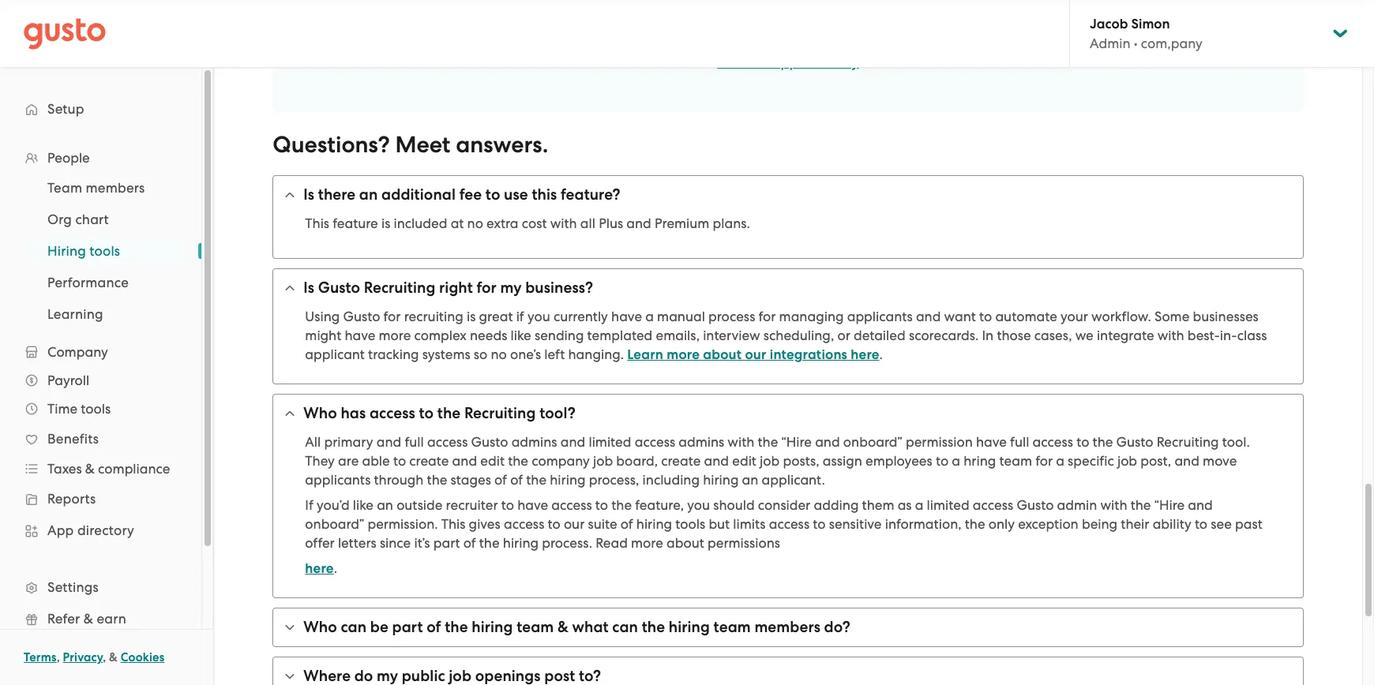 Task type: vqa. For each thing, say whether or not it's contained in the screenshot.
the
yes



Task type: locate. For each thing, give the bounding box(es) containing it.
.
[[880, 347, 883, 363], [334, 561, 337, 577]]

an up feature on the left of page
[[359, 186, 378, 204]]

0 horizontal spatial .
[[334, 561, 337, 577]]

gusto up 'using'
[[318, 279, 360, 297]]

this
[[305, 216, 329, 232], [441, 517, 466, 533]]

only
[[989, 517, 1015, 533]]

1 horizontal spatial members
[[755, 619, 821, 637]]

so
[[474, 347, 488, 363]]

our
[[745, 347, 767, 364], [564, 517, 585, 533]]

settings link
[[16, 574, 186, 602]]

0 vertical spatial our
[[745, 347, 767, 364]]

of inside who can be part of the hiring team & what can the hiring team members do? dropdown button
[[427, 619, 441, 637]]

to inside 'is there an additional fee to use this feature?' 'dropdown button'
[[486, 186, 500, 204]]

templated
[[587, 328, 653, 344]]

admins up "company"
[[512, 435, 557, 451]]

2 horizontal spatial job
[[1118, 454, 1138, 470]]

part inside who can be part of the hiring team & what can the hiring team members do? dropdown button
[[392, 619, 423, 637]]

0 vertical spatial no
[[467, 216, 483, 232]]

0 horizontal spatial create
[[409, 454, 449, 470]]

to up specific
[[1077, 435, 1090, 451]]

1 horizontal spatial like
[[511, 328, 531, 344]]

1 vertical spatial members
[[755, 619, 821, 637]]

. down offer in the left of the page
[[334, 561, 337, 577]]

1 horizontal spatial is
[[467, 309, 476, 325]]

gusto inside if you'd like an outside recruiter to have access to the feature, you should consider adding them as a limited access gusto admin with the "hire and onboard" permission. this gives access to our suite of hiring tools but limits access to sensitive information, the only exception being their ability to see past offer letters since it's part of the hiring process. read more about permissions
[[1017, 498, 1054, 514]]

recruiter
[[446, 498, 498, 514]]

1 full from the left
[[405, 435, 424, 451]]

you right if
[[528, 309, 550, 325]]

1 vertical spatial applicants
[[305, 473, 371, 489]]

no right so
[[491, 347, 507, 363]]

great
[[479, 309, 513, 325]]

0 vertical spatial applicants
[[847, 309, 913, 325]]

0 vertical spatial you
[[528, 309, 550, 325]]

systems
[[422, 347, 471, 363]]

complex
[[414, 328, 467, 344]]

with up "being"
[[1101, 498, 1128, 514]]

2 list from the top
[[0, 172, 201, 330]]

a left manual in the top of the page
[[646, 309, 654, 325]]

0 vertical spatial onboard"
[[844, 435, 903, 451]]

0 horizontal spatial team
[[517, 619, 554, 637]]

you
[[528, 309, 550, 325], [688, 498, 710, 514]]

cookies
[[121, 651, 165, 665]]

benefits link
[[16, 425, 186, 454]]

might
[[305, 328, 341, 344]]

applicants down are
[[305, 473, 371, 489]]

about inside if you'd like an outside recruiter to have access to the feature, you should consider adding them as a limited access gusto admin with the "hire and onboard" permission. this gives access to our suite of hiring tools but limits access to sensitive information, the only exception being their ability to see past offer letters since it's part of the hiring process. read more about permissions
[[667, 536, 705, 552]]

0 horizontal spatial is
[[382, 216, 391, 232]]

it's
[[414, 536, 430, 552]]

2 can from the left
[[613, 619, 638, 637]]

gusto
[[318, 279, 360, 297], [343, 309, 380, 325], [471, 435, 508, 451], [1117, 435, 1154, 451], [1017, 498, 1054, 514]]

who for who can be part of the hiring team & what can the hiring team members do?
[[304, 619, 337, 637]]

limited inside all primary and full access gusto admins and limited access admins with the "hire and onboard" permission have full access to the gusto recruiting tool. they are able to create and edit the company job board, create and edit job posts, assign employees to a hring team for a specific job post, and move applicants through the stages of of the hiring process, including hiring an applicant.
[[589, 435, 632, 451]]

about down interview
[[703, 347, 742, 364]]

the up their
[[1131, 498, 1152, 514]]

is left there
[[304, 186, 315, 204]]

recruiting up post,
[[1157, 435, 1220, 451]]

1 vertical spatial .
[[334, 561, 337, 577]]

our down interview
[[745, 347, 767, 364]]

gusto right 'using'
[[343, 309, 380, 325]]

0 vertical spatial limited
[[589, 435, 632, 451]]

1 horizontal spatial recruiting
[[464, 405, 536, 423]]

limited up information,
[[927, 498, 970, 514]]

tools inside if you'd like an outside recruiter to have access to the feature, you should consider adding them as a limited access gusto admin with the "hire and onboard" permission. this gives access to our suite of hiring tools but limits access to sensitive information, the only exception being their ability to see past offer letters since it's part of the hiring process. read more about permissions
[[676, 517, 706, 533]]

onboard" inside all primary and full access gusto admins and limited access admins with the "hire and onboard" permission have full access to the gusto recruiting tool. they are able to create and edit the company job board, create and edit job posts, assign employees to a hring team for a specific job post, and move applicants through the stages of of the hiring process, including hiring an applicant.
[[844, 435, 903, 451]]

no
[[467, 216, 483, 232], [491, 347, 507, 363]]

who up all
[[304, 405, 337, 423]]

0 horizontal spatial ,
[[57, 651, 60, 665]]

have inside all primary and full access gusto admins and limited access admins with the "hire and onboard" permission have full access to the gusto recruiting tool. they are able to create and edit the company job board, create and edit job posts, assign employees to a hring team for a specific job post, and move applicants through the stages of of the hiring process, including hiring an applicant.
[[976, 435, 1007, 451]]

1 who from the top
[[304, 405, 337, 423]]

0 vertical spatial tools
[[90, 243, 120, 259]]

onboard" up employees
[[844, 435, 903, 451]]

members inside dropdown button
[[755, 619, 821, 637]]

0 vertical spatial like
[[511, 328, 531, 344]]

who has access to the recruiting tool? button
[[274, 395, 1303, 433]]

1 horizontal spatial this
[[441, 517, 466, 533]]

"hire inside if you'd like an outside recruiter to have access to the feature, you should consider adding them as a limited access gusto admin with the "hire and onboard" permission. this gives access to our suite of hiring tools but limits access to sensitive information, the only exception being their ability to see past offer letters since it's part of the hiring process. read more about permissions
[[1155, 498, 1185, 514]]

limited up board,
[[589, 435, 632, 451]]

is inside dropdown button
[[304, 279, 315, 297]]

limited inside if you'd like an outside recruiter to have access to the feature, you should consider adding them as a limited access gusto admin with the "hire and onboard" permission. this gives access to our suite of hiring tools but limits access to sensitive information, the only exception being their ability to see past offer letters since it's part of the hiring process. read more about permissions
[[927, 498, 970, 514]]

gives
[[469, 517, 501, 533]]

post,
[[1141, 454, 1172, 470]]

a left specific
[[1057, 454, 1065, 470]]

0 vertical spatial is
[[382, 216, 391, 232]]

an inside if you'd like an outside recruiter to have access to the feature, you should consider adding them as a limited access gusto admin with the "hire and onboard" permission. this gives access to our suite of hiring tools but limits access to sensitive information, the only exception being their ability to see past offer letters since it's part of the hiring process. read more about permissions
[[377, 498, 393, 514]]

plans.
[[713, 216, 751, 232]]

1 vertical spatial directory
[[77, 523, 134, 539]]

who inside dropdown button
[[304, 619, 337, 637]]

the left only
[[965, 517, 986, 533]]

1 vertical spatial an
[[742, 473, 759, 489]]

1 horizontal spatial here
[[851, 347, 880, 364]]

applicants up detailed
[[847, 309, 913, 325]]

like inside "using gusto for recruiting is great if you currently have a manual process for managing applicants and want to automate your workflow. some businesses might have more complex needs like sending templated emails, interview scheduling, or detailed scorecards. in those cases, we integrate with best-in-class applicant tracking systems so no one's left hanging."
[[511, 328, 531, 344]]

2 horizontal spatial more
[[667, 347, 700, 364]]

have up hring
[[976, 435, 1007, 451]]

app directory link
[[16, 517, 186, 545]]

have inside if you'd like an outside recruiter to have access to the feature, you should consider adding them as a limited access gusto admin with the "hire and onboard" permission. this gives access to our suite of hiring tools but limits access to sensitive information, the only exception being their ability to see past offer letters since it's part of the hiring process. read more about permissions
[[518, 498, 548, 514]]

who inside 'dropdown button'
[[304, 405, 337, 423]]

terms , privacy , & cookies
[[24, 651, 165, 665]]

1 vertical spatial is
[[467, 309, 476, 325]]

1 horizontal spatial more
[[631, 536, 664, 552]]

able
[[362, 454, 390, 470]]

access right has
[[370, 405, 415, 423]]

0 horizontal spatial more
[[379, 328, 411, 344]]

tools down org chart "link"
[[90, 243, 120, 259]]

1 horizontal spatial admins
[[679, 435, 725, 451]]

0 horizontal spatial applicants
[[305, 473, 371, 489]]

0 vertical spatial here
[[851, 347, 880, 364]]

0 horizontal spatial edit
[[481, 454, 505, 470]]

0 vertical spatial about
[[703, 347, 742, 364]]

. inside here .
[[334, 561, 337, 577]]

0 horizontal spatial can
[[341, 619, 367, 637]]

to up in
[[980, 309, 993, 325]]

0 horizontal spatial our
[[564, 517, 585, 533]]

being
[[1082, 517, 1118, 533]]

access up specific
[[1033, 435, 1074, 451]]

a inside if you'd like an outside recruiter to have access to the feature, you should consider adding them as a limited access gusto admin with the "hire and onboard" permission. this gives access to our suite of hiring tools but limits access to sensitive information, the only exception being their ability to see past offer letters since it's part of the hiring process. read more about permissions
[[915, 498, 924, 514]]

part right be
[[392, 619, 423, 637]]

1 vertical spatial part
[[392, 619, 423, 637]]

tools for hiring tools
[[90, 243, 120, 259]]

2 is from the top
[[304, 279, 315, 297]]

1 vertical spatial this
[[441, 517, 466, 533]]

onboard"
[[844, 435, 903, 451], [305, 517, 364, 533]]

onboard" down you'd
[[305, 517, 364, 533]]

members
[[86, 180, 145, 196], [755, 619, 821, 637]]

2 horizontal spatial recruiting
[[1157, 435, 1220, 451]]

0 vertical spatial an
[[359, 186, 378, 204]]

1 horizontal spatial "hire
[[1155, 498, 1185, 514]]

is there an additional fee to use this feature? button
[[274, 177, 1303, 214]]

with left all
[[550, 216, 577, 232]]

using gusto for recruiting is great if you currently have a manual process for managing applicants and want to automate your workflow. some businesses might have more complex needs like sending templated emails, interview scheduling, or detailed scorecards. in those cases, we integrate with best-in-class applicant tracking systems so no one's left hanging.
[[305, 309, 1268, 363]]

tools inside dropdown button
[[81, 401, 111, 417]]

time tools button
[[16, 395, 186, 423]]

0 horizontal spatial you
[[528, 309, 550, 325]]

and inside if you'd like an outside recruiter to have access to the feature, you should consider adding them as a limited access gusto admin with the "hire and onboard" permission. this gives access to our suite of hiring tools but limits access to sensitive information, the only exception being their ability to see past offer letters since it's part of the hiring process. read more about permissions
[[1189, 498, 1213, 514]]

an
[[359, 186, 378, 204], [742, 473, 759, 489], [377, 498, 393, 514]]

recruiting left tool? at the left
[[464, 405, 536, 423]]

you'd
[[317, 498, 350, 514]]

directory down reports link
[[77, 523, 134, 539]]

1 create from the left
[[409, 454, 449, 470]]

job up applicant.
[[760, 454, 780, 470]]

full
[[405, 435, 424, 451], [1011, 435, 1030, 451]]

to right fee
[[486, 186, 500, 204]]

here down detailed
[[851, 347, 880, 364]]

create up through
[[409, 454, 449, 470]]

to up through
[[393, 454, 406, 470]]

tools down 'payroll' dropdown button
[[81, 401, 111, 417]]

0 vertical spatial "hire
[[782, 435, 812, 451]]

to down systems
[[419, 405, 434, 423]]

0 horizontal spatial members
[[86, 180, 145, 196]]

0 vertical spatial who
[[304, 405, 337, 423]]

here down offer in the left of the page
[[305, 561, 334, 578]]

app
[[772, 55, 798, 71]]

team
[[47, 180, 82, 196]]

0 horizontal spatial onboard"
[[305, 517, 364, 533]]

is inside 'dropdown button'
[[304, 186, 315, 204]]

move
[[1203, 454, 1237, 470]]

access inside 'dropdown button'
[[370, 405, 415, 423]]

here link
[[305, 561, 334, 578]]

tools left but
[[676, 517, 706, 533]]

1 vertical spatial onboard"
[[305, 517, 364, 533]]

access
[[370, 405, 415, 423], [427, 435, 468, 451], [635, 435, 676, 451], [1033, 435, 1074, 451], [552, 498, 592, 514], [973, 498, 1014, 514], [504, 517, 545, 533], [769, 517, 810, 533]]

and right plus
[[627, 216, 652, 232]]

gusto navigation element
[[0, 68, 201, 686]]

additional
[[382, 186, 456, 204]]

create
[[409, 454, 449, 470], [661, 454, 701, 470]]

this down there
[[305, 216, 329, 232]]

and up able
[[377, 435, 402, 451]]

what
[[572, 619, 609, 637]]

2 admins from the left
[[679, 435, 725, 451]]

members up org chart "link"
[[86, 180, 145, 196]]

more inside "using gusto for recruiting is great if you currently have a manual process for managing applicants and want to automate your workflow. some businesses might have more complex needs like sending templated emails, interview scheduling, or detailed scorecards. in those cases, we integrate with best-in-class applicant tracking systems so no one's left hanging."
[[379, 328, 411, 344]]

recruiting inside 'dropdown button'
[[464, 405, 536, 423]]

2 who from the top
[[304, 619, 337, 637]]

1 horizontal spatial limited
[[927, 498, 970, 514]]

1 vertical spatial limited
[[927, 498, 970, 514]]

in-
[[1221, 328, 1238, 344]]

can right "what"
[[613, 619, 638, 637]]

you inside "using gusto for recruiting is great if you currently have a manual process for managing applicants and want to automate your workflow. some businesses might have more complex needs like sending templated emails, interview scheduling, or detailed scorecards. in those cases, we integrate with best-in-class applicant tracking systems so no one's left hanging."
[[528, 309, 550, 325]]

1 horizontal spatial no
[[491, 347, 507, 363]]

a
[[646, 309, 654, 325], [952, 454, 961, 470], [1057, 454, 1065, 470], [915, 498, 924, 514]]

0 vertical spatial is
[[304, 186, 315, 204]]

learn
[[628, 347, 664, 364]]

list containing team members
[[0, 172, 201, 330]]

1 vertical spatial who
[[304, 619, 337, 637]]

0 horizontal spatial directory
[[77, 523, 134, 539]]

1 admins from the left
[[512, 435, 557, 451]]

is for is there an additional fee to use this feature?
[[304, 186, 315, 204]]

an up permission.
[[377, 498, 393, 514]]

for inside all primary and full access gusto admins and limited access admins with the "hire and onboard" permission have full access to the gusto recruiting tool. they are able to create and edit the company job board, create and edit job posts, assign employees to a hring team for a specific job post, and move applicants through the stages of of the hiring process, including hiring an applicant.
[[1036, 454, 1053, 470]]

with
[[550, 216, 577, 232], [1158, 328, 1185, 344], [728, 435, 755, 451], [1101, 498, 1128, 514]]

team members link
[[28, 174, 186, 202]]

1 vertical spatial recruiting
[[464, 405, 536, 423]]

with down some
[[1158, 328, 1185, 344]]

1 vertical spatial about
[[667, 536, 705, 552]]

hiring tools link
[[28, 237, 186, 265]]

directory inside list
[[77, 523, 134, 539]]

job up 'process,'
[[593, 454, 613, 470]]

is left great
[[467, 309, 476, 325]]

have
[[612, 309, 642, 325], [345, 328, 376, 344], [976, 435, 1007, 451], [518, 498, 548, 514]]

my
[[501, 279, 522, 297]]

benefits
[[47, 431, 99, 447]]

the up outside
[[427, 473, 447, 489]]

but
[[709, 517, 730, 533]]

hanging.
[[568, 347, 624, 363]]

2 horizontal spatial team
[[1000, 454, 1033, 470]]

0 vertical spatial .
[[880, 347, 883, 363]]

list
[[0, 144, 201, 686], [0, 172, 201, 330]]

, left 'cookies'
[[103, 651, 106, 665]]

hiring
[[47, 243, 86, 259]]

job
[[593, 454, 613, 470], [760, 454, 780, 470], [1118, 454, 1138, 470]]

, left privacy link
[[57, 651, 60, 665]]

2 vertical spatial an
[[377, 498, 393, 514]]

access up suite
[[552, 498, 592, 514]]

is gusto recruiting right for my business? button
[[274, 270, 1303, 308]]

0 horizontal spatial admins
[[512, 435, 557, 451]]

0 horizontal spatial like
[[353, 498, 374, 514]]

1 horizontal spatial team
[[714, 619, 751, 637]]

scheduling,
[[764, 328, 834, 344]]

at
[[451, 216, 464, 232]]

3 job from the left
[[1118, 454, 1138, 470]]

for inside dropdown button
[[477, 279, 497, 297]]

1 vertical spatial like
[[353, 498, 374, 514]]

people button
[[16, 144, 186, 172]]

who down here link
[[304, 619, 337, 637]]

1 horizontal spatial onboard"
[[844, 435, 903, 451]]

0 horizontal spatial limited
[[589, 435, 632, 451]]

1 horizontal spatial create
[[661, 454, 701, 470]]

recruiting up the recruiting
[[364, 279, 436, 297]]

an inside all primary and full access gusto admins and limited access admins with the "hire and onboard" permission have full access to the gusto recruiting tool. they are able to create and edit the company job board, create and edit job posts, assign employees to a hring team for a specific job post, and move applicants through the stages of of the hiring process, including hiring an applicant.
[[742, 473, 759, 489]]

1 horizontal spatial you
[[688, 498, 710, 514]]

and up stages
[[452, 454, 477, 470]]

1 horizontal spatial our
[[745, 347, 767, 364]]

1 vertical spatial "hire
[[1155, 498, 1185, 514]]

you inside if you'd like an outside recruiter to have access to the feature, you should consider adding them as a limited access gusto admin with the "hire and onboard" permission. this gives access to our suite of hiring tools but limits access to sensitive information, the only exception being their ability to see past offer letters since it's part of the hiring process. read more about permissions
[[688, 498, 710, 514]]

0 vertical spatial part
[[433, 536, 460, 552]]

1 vertical spatial our
[[564, 517, 585, 533]]

businesses
[[1193, 309, 1259, 325]]

1 vertical spatial here
[[305, 561, 334, 578]]

those
[[997, 328, 1032, 344]]

and right post,
[[1175, 454, 1200, 470]]

1 horizontal spatial edit
[[733, 454, 757, 470]]

2 vertical spatial more
[[631, 536, 664, 552]]

"hire
[[782, 435, 812, 451], [1155, 498, 1185, 514]]

1 horizontal spatial job
[[760, 454, 780, 470]]

1 horizontal spatial .
[[880, 347, 883, 363]]

1 list from the top
[[0, 144, 201, 686]]

app directory
[[47, 523, 134, 539]]

this down recruiter
[[441, 517, 466, 533]]

to up process.
[[548, 517, 561, 533]]

1 vertical spatial you
[[688, 498, 710, 514]]

1 vertical spatial no
[[491, 347, 507, 363]]

no inside "using gusto for recruiting is great if you currently have a manual process for managing applicants and want to automate your workflow. some businesses might have more complex needs like sending templated emails, interview scheduling, or detailed scorecards. in those cases, we integrate with best-in-class applicant tracking systems so no one's left hanging."
[[491, 347, 507, 363]]

1 horizontal spatial can
[[613, 619, 638, 637]]

terms link
[[24, 651, 57, 665]]

exception
[[1019, 517, 1079, 533]]

1 is from the top
[[304, 186, 315, 204]]

0 vertical spatial members
[[86, 180, 145, 196]]

have up applicant
[[345, 328, 376, 344]]

directory right 'app'
[[802, 55, 859, 71]]

see
[[1211, 517, 1232, 533]]

for down "is gusto recruiting right for my business?" dropdown button on the top of the page
[[759, 309, 776, 325]]

&
[[85, 461, 95, 477], [84, 612, 93, 627], [558, 619, 569, 637], [109, 651, 118, 665]]

0 horizontal spatial "hire
[[782, 435, 812, 451]]

process.
[[542, 536, 593, 552]]

process
[[709, 309, 756, 325]]

the right "what"
[[642, 619, 665, 637]]

can left be
[[341, 619, 367, 637]]

1 horizontal spatial ,
[[103, 651, 106, 665]]

org
[[47, 212, 72, 228]]

if
[[305, 498, 314, 514]]

has
[[341, 405, 366, 423]]

. down detailed
[[880, 347, 883, 363]]

limits
[[733, 517, 766, 533]]

0 horizontal spatial no
[[467, 216, 483, 232]]

team inside all primary and full access gusto admins and limited access admins with the "hire and onboard" permission have full access to the gusto recruiting tool. they are able to create and edit the company job board, create and edit job posts, assign employees to a hring team for a specific job post, and move applicants through the stages of of the hiring process, including hiring an applicant.
[[1000, 454, 1033, 470]]

0 horizontal spatial job
[[593, 454, 613, 470]]

hiring
[[550, 473, 586, 489], [703, 473, 739, 489], [637, 517, 672, 533], [503, 536, 539, 552], [472, 619, 513, 637], [669, 619, 710, 637]]

2 edit from the left
[[733, 454, 757, 470]]

1 horizontal spatial applicants
[[847, 309, 913, 325]]

0 horizontal spatial recruiting
[[364, 279, 436, 297]]

is
[[382, 216, 391, 232], [467, 309, 476, 325]]

2 vertical spatial recruiting
[[1157, 435, 1220, 451]]

1 vertical spatial tools
[[81, 401, 111, 417]]

and up scorecards.
[[916, 309, 941, 325]]

this inside if you'd like an outside recruiter to have access to the feature, you should consider adding them as a limited access gusto admin with the "hire and onboard" permission. this gives access to our suite of hiring tools but limits access to sensitive information, the only exception being their ability to see past offer letters since it's part of the hiring process. read more about permissions
[[441, 517, 466, 533]]

edit up should
[[733, 454, 757, 470]]

applicant
[[305, 347, 365, 363]]

refer & earn link
[[16, 605, 186, 634]]

edit up stages
[[481, 454, 505, 470]]

currently
[[554, 309, 608, 325]]

"hire inside all primary and full access gusto admins and limited access admins with the "hire and onboard" permission have full access to the gusto recruiting tool. they are able to create and edit the company job board, create and edit job posts, assign employees to a hring team for a specific job post, and move applicants through the stages of of the hiring process, including hiring an applicant.
[[782, 435, 812, 451]]

tools
[[90, 243, 120, 259], [81, 401, 111, 417], [676, 517, 706, 533]]

to right recruiter
[[502, 498, 514, 514]]

1 vertical spatial is
[[304, 279, 315, 297]]

setup link
[[16, 95, 186, 123]]

0 vertical spatial this
[[305, 216, 329, 232]]

1 horizontal spatial part
[[433, 536, 460, 552]]

board,
[[617, 454, 658, 470]]

privacy link
[[63, 651, 103, 665]]

onboard" inside if you'd like an outside recruiter to have access to the feature, you should consider adding them as a limited access gusto admin with the "hire and onboard" permission. this gives access to our suite of hiring tools but limits access to sensitive information, the only exception being their ability to see past offer letters since it's part of the hiring process. read more about permissions
[[305, 517, 364, 533]]

process,
[[589, 473, 640, 489]]

0 vertical spatial recruiting
[[364, 279, 436, 297]]

to inside who has access to the recruiting tool? 'dropdown button'
[[419, 405, 434, 423]]

0 horizontal spatial part
[[392, 619, 423, 637]]

"hire up posts,
[[782, 435, 812, 451]]

for up tracking
[[384, 309, 401, 325]]

have up process.
[[518, 498, 548, 514]]

create up including in the bottom of the page
[[661, 454, 701, 470]]

the down systems
[[438, 405, 461, 423]]

gusto inside "using gusto for recruiting is great if you currently have a manual process for managing applicants and want to automate your workflow. some businesses might have more complex needs like sending templated emails, interview scheduling, or detailed scorecards. in those cases, we integrate with best-in-class applicant tracking systems so no one's left hanging."
[[343, 309, 380, 325]]

0 horizontal spatial full
[[405, 435, 424, 451]]

admins up including in the bottom of the page
[[679, 435, 725, 451]]

cases,
[[1035, 328, 1073, 344]]

like down if
[[511, 328, 531, 344]]

. inside 'learn more about our integrations here .'
[[880, 347, 883, 363]]

gusto up exception on the bottom right of the page
[[1017, 498, 1054, 514]]

visit
[[718, 55, 745, 71]]

2 vertical spatial tools
[[676, 517, 706, 533]]

in
[[982, 328, 994, 344]]

recruiting inside all primary and full access gusto admins and limited access admins with the "hire and onboard" permission have full access to the gusto recruiting tool. they are able to create and edit the company job board, create and edit job posts, assign employees to a hring team for a specific job post, and move applicants through the stages of of the hiring process, including hiring an applicant.
[[1157, 435, 1220, 451]]

applicants inside "using gusto for recruiting is great if you currently have a manual process for managing applicants and want to automate your workflow. some businesses might have more complex needs like sending templated emails, interview scheduling, or detailed scorecards. in those cases, we integrate with best-in-class applicant tracking systems so no one's left hanging."
[[847, 309, 913, 325]]

more right read
[[631, 536, 664, 552]]

part right "it's" at the left of page
[[433, 536, 460, 552]]

0 vertical spatial more
[[379, 328, 411, 344]]

a right as
[[915, 498, 924, 514]]

gusto up stages
[[471, 435, 508, 451]]

and
[[627, 216, 652, 232], [916, 309, 941, 325], [377, 435, 402, 451], [561, 435, 586, 451], [815, 435, 840, 451], [452, 454, 477, 470], [704, 454, 729, 470], [1175, 454, 1200, 470], [1189, 498, 1213, 514]]



Task type: describe. For each thing, give the bounding box(es) containing it.
payroll button
[[16, 367, 186, 395]]

ability
[[1153, 517, 1192, 533]]

reports
[[47, 491, 96, 507]]

the inside 'dropdown button'
[[438, 405, 461, 423]]

detailed
[[854, 328, 906, 344]]

members inside gusto navigation element
[[86, 180, 145, 196]]

and inside "using gusto for recruiting is great if you currently have a manual process for managing applicants and want to automate your workflow. some businesses might have more complex needs like sending templated emails, interview scheduling, or detailed scorecards. in those cases, we integrate with best-in-class applicant tracking systems so no one's left hanging."
[[916, 309, 941, 325]]

to inside "using gusto for recruiting is great if you currently have a manual process for managing applicants and want to automate your workflow. some businesses might have more complex needs like sending templated emails, interview scheduling, or detailed scorecards. in those cases, we integrate with best-in-class applicant tracking systems so no one's left hanging."
[[980, 309, 993, 325]]

& right taxes
[[85, 461, 95, 477]]

2 full from the left
[[1011, 435, 1030, 451]]

and up "company"
[[561, 435, 586, 451]]

applicants inside all primary and full access gusto admins and limited access admins with the "hire and onboard" permission have full access to the gusto recruiting tool. they are able to create and edit the company job board, create and edit job posts, assign employees to a hring team for a specific job post, and move applicants through the stages of of the hiring process, including hiring an applicant.
[[305, 473, 371, 489]]

com,pany
[[1142, 36, 1203, 51]]

to down permission
[[936, 454, 949, 470]]

who can be part of the hiring team & what can the hiring team members do?
[[304, 619, 851, 637]]

with inside "using gusto for recruiting is great if you currently have a manual process for managing applicants and want to automate your workflow. some businesses might have more complex needs like sending templated emails, interview scheduling, or detailed scorecards. in those cases, we integrate with best-in-class applicant tracking systems so no one's left hanging."
[[1158, 328, 1185, 344]]

or
[[838, 328, 851, 344]]

a inside "using gusto for recruiting is great if you currently have a manual process for managing applicants and want to automate your workflow. some businesses might have more complex needs like sending templated emails, interview scheduling, or detailed scorecards. in those cases, we integrate with best-in-class applicant tracking systems so no one's left hanging."
[[646, 309, 654, 325]]

meet
[[395, 132, 451, 159]]

0 horizontal spatial this
[[305, 216, 329, 232]]

business?
[[526, 279, 593, 297]]

with inside all primary and full access gusto admins and limited access admins with the "hire and onboard" permission have full access to the gusto recruiting tool. they are able to create and edit the company job board, create and edit job posts, assign employees to a hring team for a specific job post, and move applicants through the stages of of the hiring process, including hiring an applicant.
[[728, 435, 755, 451]]

and up the assign
[[815, 435, 840, 451]]

chart
[[75, 212, 109, 228]]

want
[[945, 309, 976, 325]]

& left 'cookies'
[[109, 651, 118, 665]]

through
[[374, 473, 424, 489]]

is inside "using gusto for recruiting is great if you currently have a manual process for managing applicants and want to automate your workflow. some businesses might have more complex needs like sending templated emails, interview scheduling, or detailed scorecards. in those cases, we integrate with best-in-class applicant tracking systems so no one's left hanging."
[[467, 309, 476, 325]]

all
[[305, 435, 321, 451]]

all
[[581, 216, 596, 232]]

1 vertical spatial more
[[667, 347, 700, 364]]

sending
[[535, 328, 584, 344]]

an inside 'dropdown button'
[[359, 186, 378, 204]]

2 job from the left
[[760, 454, 780, 470]]

the up specific
[[1093, 435, 1114, 451]]

visit the app directory link
[[718, 55, 859, 71]]

the left 'app'
[[748, 55, 769, 71]]

reports link
[[16, 485, 186, 514]]

to left see
[[1195, 517, 1208, 533]]

access down consider
[[769, 517, 810, 533]]

with inside if you'd like an outside recruiter to have access to the feature, you should consider adding them as a limited access gusto admin with the "hire and onboard" permission. this gives access to our suite of hiring tools but limits access to sensitive information, the only exception being their ability to see past offer letters since it's part of the hiring process. read more about permissions
[[1101, 498, 1128, 514]]

read
[[596, 536, 628, 552]]

1 , from the left
[[57, 651, 60, 665]]

questions? meet answers.
[[273, 132, 549, 159]]

app
[[47, 523, 74, 539]]

feature,
[[635, 498, 684, 514]]

tools for time tools
[[81, 401, 111, 417]]

premium
[[655, 216, 710, 232]]

2 create from the left
[[661, 454, 701, 470]]

to up suite
[[596, 498, 608, 514]]

1 job from the left
[[593, 454, 613, 470]]

scorecards.
[[909, 328, 979, 344]]

cost
[[522, 216, 547, 232]]

using
[[305, 309, 340, 325]]

setup
[[47, 101, 84, 117]]

including
[[643, 473, 700, 489]]

the down 'process,'
[[612, 498, 632, 514]]

•
[[1134, 36, 1138, 51]]

employees
[[866, 454, 933, 470]]

home image
[[24, 18, 106, 49]]

company
[[47, 344, 108, 360]]

0 horizontal spatial here
[[305, 561, 334, 578]]

should
[[714, 498, 755, 514]]

answers.
[[456, 132, 549, 159]]

people
[[47, 150, 90, 166]]

class
[[1238, 328, 1268, 344]]

integrate
[[1097, 328, 1155, 344]]

& left "what"
[[558, 619, 569, 637]]

performance link
[[28, 269, 186, 297]]

learning link
[[28, 300, 186, 329]]

who for who has access to the recruiting tool?
[[304, 405, 337, 423]]

earn
[[97, 612, 126, 627]]

like inside if you'd like an outside recruiter to have access to the feature, you should consider adding them as a limited access gusto admin with the "hire and onboard" permission. this gives access to our suite of hiring tools but limits access to sensitive information, the only exception being their ability to see past offer letters since it's part of the hiring process. read more about permissions
[[353, 498, 374, 514]]

hring
[[964, 454, 997, 470]]

one's
[[510, 347, 541, 363]]

specific
[[1068, 454, 1115, 470]]

1 can from the left
[[341, 619, 367, 637]]

manual
[[657, 309, 705, 325]]

as
[[898, 498, 912, 514]]

here .
[[305, 561, 337, 578]]

the down "company"
[[526, 473, 547, 489]]

who has access to the recruiting tool?
[[304, 405, 576, 423]]

feature?
[[561, 186, 621, 204]]

gusto up post,
[[1117, 435, 1154, 451]]

tool?
[[540, 405, 576, 423]]

privacy
[[63, 651, 103, 665]]

recruiting inside dropdown button
[[364, 279, 436, 297]]

org chart link
[[28, 205, 186, 234]]

do?
[[825, 619, 851, 637]]

2 , from the left
[[103, 651, 106, 665]]

information,
[[885, 517, 962, 533]]

part inside if you'd like an outside recruiter to have access to the feature, you should consider adding them as a limited access gusto admin with the "hire and onboard" permission. this gives access to our suite of hiring tools but limits access to sensitive information, the only exception being their ability to see past offer letters since it's part of the hiring process. read more about permissions
[[433, 536, 460, 552]]

more inside if you'd like an outside recruiter to have access to the feature, you should consider adding them as a limited access gusto admin with the "hire and onboard" permission. this gives access to our suite of hiring tools but limits access to sensitive information, the only exception being their ability to see past offer letters since it's part of the hiring process. read more about permissions
[[631, 536, 664, 552]]

use
[[504, 186, 528, 204]]

admin
[[1058, 498, 1098, 514]]

access up only
[[973, 498, 1014, 514]]

to down adding
[[813, 517, 826, 533]]

the down the 'gives'
[[479, 536, 500, 552]]

access right the 'gives'
[[504, 517, 545, 533]]

and up should
[[704, 454, 729, 470]]

& left earn
[[84, 612, 93, 627]]

learning
[[47, 307, 103, 322]]

their
[[1121, 517, 1150, 533]]

access down who has access to the recruiting tool?
[[427, 435, 468, 451]]

sensitive
[[829, 517, 882, 533]]

all primary and full access gusto admins and limited access admins with the "hire and onboard" permission have full access to the gusto recruiting tool. they are able to create and edit the company job board, create and edit job posts, assign employees to a hring team for a specific job post, and move applicants through the stages of of the hiring process, including hiring an applicant.
[[305, 435, 1251, 489]]

the right be
[[445, 619, 468, 637]]

the down who has access to the recruiting tool? 'dropdown button'
[[758, 435, 778, 451]]

learn more about our integrations here .
[[628, 347, 883, 364]]

workflow.
[[1092, 309, 1152, 325]]

hiring tools
[[47, 243, 120, 259]]

access up board,
[[635, 435, 676, 451]]

fee
[[460, 186, 482, 204]]

consider
[[758, 498, 811, 514]]

needs
[[470, 328, 508, 344]]

this feature is included at no extra cost with all plus and premium plans.
[[305, 216, 751, 232]]

jacob simon admin • com,pany
[[1090, 16, 1203, 51]]

is for is gusto recruiting right for my business?
[[304, 279, 315, 297]]

time
[[47, 401, 78, 417]]

list containing people
[[0, 144, 201, 686]]

org chart
[[47, 212, 109, 228]]

settings
[[47, 580, 99, 596]]

admin
[[1090, 36, 1131, 51]]

gusto inside dropdown button
[[318, 279, 360, 297]]

visit the app directory
[[718, 55, 859, 71]]

letters
[[338, 536, 377, 552]]

plus
[[599, 216, 623, 232]]

our inside if you'd like an outside recruiter to have access to the feature, you should consider adding them as a limited access gusto admin with the "hire and onboard" permission. this gives access to our suite of hiring tools but limits access to sensitive information, the only exception being their ability to see past offer letters since it's part of the hiring process. read more about permissions
[[564, 517, 585, 533]]

learn more about our integrations here link
[[628, 347, 880, 364]]

automate
[[996, 309, 1058, 325]]

1 edit from the left
[[481, 454, 505, 470]]

company button
[[16, 338, 186, 367]]

be
[[370, 619, 389, 637]]

the left "company"
[[508, 454, 529, 470]]

permission.
[[368, 517, 438, 533]]

a left hring
[[952, 454, 961, 470]]

have up templated
[[612, 309, 642, 325]]

this
[[532, 186, 557, 204]]

1 horizontal spatial directory
[[802, 55, 859, 71]]

jacob
[[1090, 16, 1129, 32]]



